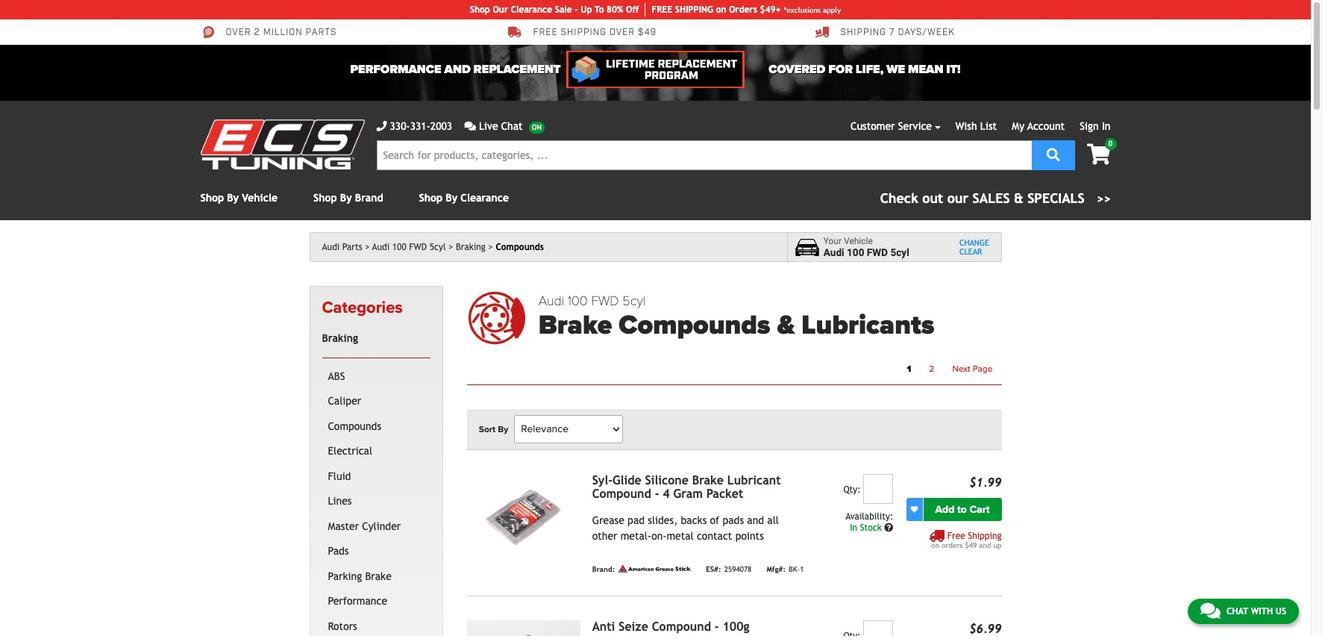 Task type: locate. For each thing, give the bounding box(es) containing it.
0 horizontal spatial and
[[748, 514, 765, 526]]

2 right 1 link
[[930, 363, 935, 374]]

vehicle right 'your'
[[844, 236, 873, 246]]

grease
[[593, 514, 625, 526]]

0 vertical spatial on
[[716, 4, 727, 15]]

0 horizontal spatial in
[[850, 522, 858, 533]]

100g
[[723, 619, 750, 634]]

for
[[829, 62, 853, 77]]

category navigation element
[[309, 286, 443, 636]]

account
[[1028, 120, 1065, 132]]

chat inside chat with us "link"
[[1227, 606, 1249, 617]]

question circle image
[[885, 523, 894, 532]]

life,
[[856, 62, 884, 77]]

5cyl inside your vehicle audi 100 fwd 5cyl
[[891, 246, 910, 258]]

audi 100 fwd 5cyl link
[[372, 242, 453, 252]]

1 horizontal spatial on
[[932, 541, 940, 549]]

0 vertical spatial brake
[[539, 309, 612, 341]]

1 vertical spatial on
[[932, 541, 940, 549]]

over 2 million parts
[[226, 27, 337, 38]]

0 vertical spatial and
[[748, 514, 765, 526]]

1 horizontal spatial clearance
[[511, 4, 553, 15]]

shop our clearance sale - up to 80% off
[[470, 4, 639, 15]]

phone image
[[377, 121, 387, 131]]

1 vertical spatial compounds
[[619, 309, 771, 341]]

lubricants
[[802, 309, 935, 341]]

fluid link
[[325, 464, 428, 489]]

shipping left 7
[[841, 27, 887, 38]]

compounds inside the audi 100 fwd 5cyl brake compounds & lubricants
[[619, 309, 771, 341]]

0 horizontal spatial 5cyl
[[430, 242, 446, 252]]

compound right the seize
[[652, 619, 711, 634]]

free for shipping
[[533, 27, 558, 38]]

anti seize compound - 100g link
[[593, 619, 750, 634]]

page
[[973, 363, 993, 374]]

2 horizontal spatial compounds
[[619, 309, 771, 341]]

chat left with
[[1227, 606, 1249, 617]]

up
[[581, 4, 592, 15]]

backs
[[681, 514, 707, 526]]

5cyl for audi 100 fwd 5cyl brake compounds & lubricants
[[623, 293, 646, 309]]

0 vertical spatial braking
[[456, 242, 486, 252]]

braking subcategories element
[[322, 357, 431, 636]]

parking brake link
[[325, 564, 428, 589]]

$49 right orders
[[966, 541, 977, 549]]

free inside free shipping on orders $49 and up
[[948, 531, 966, 541]]

clearance for our
[[511, 4, 553, 15]]

specials
[[1028, 190, 1085, 206]]

braking link down shop by clearance link
[[456, 242, 493, 252]]

0 vertical spatial free
[[533, 27, 558, 38]]

performance
[[351, 62, 442, 77]]

1 horizontal spatial braking link
[[456, 242, 493, 252]]

1 horizontal spatial -
[[655, 487, 660, 501]]

free down shop our clearance sale - up to 80% off
[[533, 27, 558, 38]]

clearance down live
[[461, 192, 509, 204]]

shopping cart image
[[1088, 144, 1111, 165]]

braking up abs
[[322, 332, 358, 344]]

1 vertical spatial braking
[[322, 332, 358, 344]]

fwd inside the audi 100 fwd 5cyl brake compounds & lubricants
[[592, 293, 619, 309]]

1 vertical spatial in
[[850, 522, 858, 533]]

we
[[887, 62, 906, 77]]

1 vertical spatial compound
[[652, 619, 711, 634]]

1 horizontal spatial vehicle
[[844, 236, 873, 246]]

and left up
[[980, 541, 992, 549]]

$49 right over
[[638, 27, 657, 38]]

100 inside the audi 100 fwd 5cyl brake compounds & lubricants
[[568, 293, 588, 309]]

2 vertical spatial -
[[715, 619, 719, 634]]

1 horizontal spatial chat
[[1227, 606, 1249, 617]]

0 horizontal spatial on
[[716, 4, 727, 15]]

syl-
[[593, 473, 613, 487]]

1 horizontal spatial &
[[1015, 190, 1024, 206]]

free
[[533, 27, 558, 38], [948, 531, 966, 541]]

points
[[736, 530, 764, 542]]

braking
[[456, 242, 486, 252], [322, 332, 358, 344]]

audi for audi parts
[[322, 242, 340, 252]]

to
[[595, 4, 604, 15]]

*exclusions apply link
[[784, 4, 842, 15]]

brake inside braking subcategories element
[[365, 570, 392, 582]]

- inside syl-glide silicone brake lubricant compound - 4 gram packet
[[655, 487, 660, 501]]

us
[[1276, 606, 1287, 617]]

performance and replacement
[[351, 62, 561, 77]]

0 vertical spatial 2
[[254, 27, 260, 38]]

0 vertical spatial in
[[1103, 120, 1111, 132]]

0 horizontal spatial fwd
[[409, 242, 427, 252]]

0 vertical spatial compounds
[[496, 242, 544, 252]]

and inside free shipping on orders $49 and up
[[980, 541, 992, 549]]

in stock
[[850, 522, 885, 533]]

clearance right our
[[511, 4, 553, 15]]

by left brand
[[340, 192, 352, 204]]

1 vertical spatial and
[[980, 541, 992, 549]]

days/week
[[898, 27, 955, 38]]

compound
[[593, 487, 652, 501], [652, 619, 711, 634]]

sort
[[479, 424, 496, 434]]

0 horizontal spatial -
[[575, 4, 578, 15]]

comments image
[[465, 121, 476, 131]]

in left stock
[[850, 522, 858, 533]]

brand
[[355, 192, 383, 204]]

1 vertical spatial shipping
[[969, 531, 1002, 541]]

1 vertical spatial braking link
[[319, 326, 428, 351]]

0 vertical spatial -
[[575, 4, 578, 15]]

0 horizontal spatial compound
[[593, 487, 652, 501]]

2 horizontal spatial 100
[[847, 246, 865, 258]]

sign in link
[[1081, 120, 1111, 132]]

compound up grease
[[593, 487, 652, 501]]

vehicle down "ecs tuning" image
[[242, 192, 278, 204]]

pads
[[328, 545, 349, 557]]

0 vertical spatial $49
[[638, 27, 657, 38]]

1 vertical spatial brake
[[693, 473, 724, 487]]

0 horizontal spatial compounds
[[328, 420, 382, 432]]

0 horizontal spatial brake
[[365, 570, 392, 582]]

sign
[[1081, 120, 1100, 132]]

clearance inside "link"
[[511, 4, 553, 15]]

1 horizontal spatial compounds
[[496, 242, 544, 252]]

parking brake
[[328, 570, 392, 582]]

add to cart button
[[924, 498, 1002, 521]]

2 right over
[[254, 27, 260, 38]]

1 vertical spatial free
[[948, 531, 966, 541]]

shop by brand link
[[314, 192, 383, 204]]

fwd for audi 100 fwd 5cyl
[[409, 242, 427, 252]]

1 horizontal spatial in
[[1103, 120, 1111, 132]]

2 horizontal spatial fwd
[[867, 246, 888, 258]]

sale
[[555, 4, 572, 15]]

1 horizontal spatial compound
[[652, 619, 711, 634]]

audi parts
[[322, 242, 363, 252]]

shop inside "link"
[[470, 4, 490, 15]]

in right sign
[[1103, 120, 1111, 132]]

1 horizontal spatial fwd
[[592, 293, 619, 309]]

0 horizontal spatial free
[[533, 27, 558, 38]]

1 horizontal spatial 2
[[930, 363, 935, 374]]

None number field
[[864, 474, 894, 504], [864, 620, 894, 636], [864, 474, 894, 504], [864, 620, 894, 636]]

1 horizontal spatial and
[[980, 541, 992, 549]]

2 vertical spatial brake
[[365, 570, 392, 582]]

shipping inside free shipping on orders $49 and up
[[969, 531, 1002, 541]]

your vehicle audi 100 fwd 5cyl
[[824, 236, 910, 258]]

by up audi 100 fwd 5cyl link
[[446, 192, 458, 204]]

0 vertical spatial clearance
[[511, 4, 553, 15]]

2 horizontal spatial -
[[715, 619, 719, 634]]

by for vehicle
[[227, 192, 239, 204]]

1 vertical spatial $49
[[966, 541, 977, 549]]

1 horizontal spatial 5cyl
[[623, 293, 646, 309]]

0 horizontal spatial chat
[[501, 120, 523, 132]]

and up points
[[748, 514, 765, 526]]

wish
[[956, 120, 978, 132]]

shipping down cart
[[969, 531, 1002, 541]]

mean
[[909, 62, 944, 77]]

all
[[768, 514, 779, 526]]

2 horizontal spatial brake
[[693, 473, 724, 487]]

change link
[[960, 238, 990, 247]]

0 horizontal spatial &
[[778, 309, 795, 341]]

gram
[[674, 487, 703, 501]]

0 vertical spatial vehicle
[[242, 192, 278, 204]]

on left orders
[[932, 541, 940, 549]]

shop by vehicle
[[200, 192, 278, 204]]

1 right the mfg#:
[[800, 565, 804, 574]]

chat right live
[[501, 120, 523, 132]]

0 horizontal spatial 2
[[254, 27, 260, 38]]

by down "ecs tuning" image
[[227, 192, 239, 204]]

1 horizontal spatial $49
[[966, 541, 977, 549]]

5cyl inside the audi 100 fwd 5cyl brake compounds & lubricants
[[623, 293, 646, 309]]

1 vertical spatial vehicle
[[844, 236, 873, 246]]

1 vertical spatial clearance
[[461, 192, 509, 204]]

1 vertical spatial 2
[[930, 363, 935, 374]]

categories
[[322, 298, 403, 317]]

- left 100g
[[715, 619, 719, 634]]

1 horizontal spatial shipping
[[969, 531, 1002, 541]]

1 vertical spatial -
[[655, 487, 660, 501]]

1 vertical spatial &
[[778, 309, 795, 341]]

0 horizontal spatial 1
[[800, 565, 804, 574]]

on right ping
[[716, 4, 727, 15]]

and inside the grease pad slides, backs of pads and all other metal-on-metal contact points
[[748, 514, 765, 526]]

2 horizontal spatial 5cyl
[[891, 246, 910, 258]]

4
[[663, 487, 670, 501]]

chat
[[501, 120, 523, 132], [1227, 606, 1249, 617]]

1 horizontal spatial 100
[[568, 293, 588, 309]]

compounds
[[496, 242, 544, 252], [619, 309, 771, 341], [328, 420, 382, 432]]

1 vertical spatial chat
[[1227, 606, 1249, 617]]

$49+
[[760, 4, 781, 15]]

master
[[328, 520, 359, 532]]

0 vertical spatial chat
[[501, 120, 523, 132]]

performance
[[328, 595, 388, 607]]

cart
[[970, 503, 990, 516]]

0 horizontal spatial $49
[[638, 27, 657, 38]]

shop our clearance sale - up to 80% off link
[[470, 3, 646, 16]]

audi for audi 100 fwd 5cyl brake compounds & lubricants
[[539, 293, 565, 309]]

vehicle inside your vehicle audi 100 fwd 5cyl
[[844, 236, 873, 246]]

by for clearance
[[446, 192, 458, 204]]

next page
[[953, 363, 993, 374]]

es#: 2594078
[[706, 565, 752, 574]]

master cylinder link
[[325, 514, 428, 539]]

free down 'to'
[[948, 531, 966, 541]]

apply
[[823, 6, 842, 14]]

& up paginated product list navigation navigation
[[778, 309, 795, 341]]

0 vertical spatial 1
[[907, 363, 912, 374]]

$49
[[638, 27, 657, 38], [966, 541, 977, 549]]

1 horizontal spatial 1
[[907, 363, 912, 374]]

slides,
[[648, 514, 678, 526]]

sort by
[[479, 424, 509, 434]]

by
[[227, 192, 239, 204], [340, 192, 352, 204], [446, 192, 458, 204], [498, 424, 509, 434]]

shop
[[470, 4, 490, 15], [200, 192, 224, 204], [314, 192, 337, 204], [419, 192, 443, 204]]

0 vertical spatial compound
[[593, 487, 652, 501]]

packet
[[707, 487, 744, 501]]

braking link down categories
[[319, 326, 428, 351]]

fwd
[[409, 242, 427, 252], [867, 246, 888, 258], [592, 293, 619, 309]]

1 horizontal spatial brake
[[539, 309, 612, 341]]

audi inside the audi 100 fwd 5cyl brake compounds & lubricants
[[539, 293, 565, 309]]

1 horizontal spatial braking
[[456, 242, 486, 252]]

330-331-2003 link
[[377, 119, 453, 134]]

ping
[[694, 4, 714, 15]]

2594078
[[725, 565, 752, 574]]

orders
[[730, 4, 758, 15]]

- left up
[[575, 4, 578, 15]]

- left 4
[[655, 487, 660, 501]]

2
[[254, 27, 260, 38], [930, 363, 935, 374]]

master cylinder
[[328, 520, 401, 532]]

shipping
[[841, 27, 887, 38], [969, 531, 1002, 541]]

0 horizontal spatial 100
[[393, 242, 407, 252]]

0 horizontal spatial clearance
[[461, 192, 509, 204]]

0 vertical spatial shipping
[[841, 27, 887, 38]]

lines link
[[325, 489, 428, 514]]

0 horizontal spatial braking
[[322, 332, 358, 344]]

braking down shop by clearance link
[[456, 242, 486, 252]]

1 left 2 'link'
[[907, 363, 912, 374]]

5cyl
[[430, 242, 446, 252], [891, 246, 910, 258], [623, 293, 646, 309]]

100 for audi 100 fwd 5cyl
[[393, 242, 407, 252]]

it!
[[947, 62, 961, 77]]

syl-glide silicone brake lubricant compound - 4 gram packet
[[593, 473, 781, 501]]

grease pad slides, backs of pads and all other metal-on-metal contact points
[[593, 514, 779, 542]]

& inside the audi 100 fwd 5cyl brake compounds & lubricants
[[778, 309, 795, 341]]

2 vertical spatial compounds
[[328, 420, 382, 432]]

0 link
[[1076, 138, 1117, 166]]

shop for shop by brand
[[314, 192, 337, 204]]

& right sales
[[1015, 190, 1024, 206]]

1 horizontal spatial free
[[948, 531, 966, 541]]



Task type: describe. For each thing, give the bounding box(es) containing it.
shop for shop by clearance
[[419, 192, 443, 204]]

shipping
[[561, 27, 607, 38]]

replacement
[[474, 62, 561, 77]]

wish list link
[[956, 120, 998, 132]]

mfg#: bk-1
[[767, 565, 804, 574]]

abs link
[[325, 364, 428, 389]]

free
[[652, 4, 673, 15]]

clearance for by
[[461, 192, 509, 204]]

parts
[[343, 242, 363, 252]]

sales
[[973, 190, 1011, 206]]

chat with us link
[[1188, 599, 1300, 624]]

with
[[1252, 606, 1274, 617]]

by for brand
[[340, 192, 352, 204]]

qty:
[[844, 484, 861, 495]]

pad
[[628, 514, 645, 526]]

brake inside syl-glide silicone brake lubricant compound - 4 gram packet
[[693, 473, 724, 487]]

free shipping over $49 link
[[508, 25, 657, 39]]

2 inside 'link'
[[930, 363, 935, 374]]

compound inside syl-glide silicone brake lubricant compound - 4 gram packet
[[593, 487, 652, 501]]

on-
[[652, 530, 667, 542]]

100 for audi 100 fwd 5cyl brake compounds & lubricants
[[568, 293, 588, 309]]

fwd for audi 100 fwd 5cyl brake compounds & lubricants
[[592, 293, 619, 309]]

list
[[981, 120, 998, 132]]

wish list
[[956, 120, 998, 132]]

orders
[[942, 541, 963, 549]]

covered for life, we mean it!
[[769, 62, 961, 77]]

add
[[936, 503, 955, 516]]

your
[[824, 236, 842, 246]]

on inside free shipping on orders $49 and up
[[932, 541, 940, 549]]

free for shipping
[[948, 531, 966, 541]]

- inside "link"
[[575, 4, 578, 15]]

paginated product list navigation navigation
[[539, 359, 1002, 378]]

audi 100 fwd 5cyl brake compounds & lubricants
[[539, 293, 935, 341]]

metal-
[[621, 530, 652, 542]]

audi inside your vehicle audi 100 fwd 5cyl
[[824, 246, 845, 258]]

shop by brand
[[314, 192, 383, 204]]

live
[[479, 120, 498, 132]]

fluid
[[328, 470, 351, 482]]

lifetime replacement program banner image
[[567, 51, 745, 88]]

1 vertical spatial 1
[[800, 565, 804, 574]]

shop by clearance link
[[419, 192, 509, 204]]

1 inside paginated product list navigation navigation
[[907, 363, 912, 374]]

change clear
[[960, 238, 990, 256]]

cylinder
[[362, 520, 401, 532]]

lubricant
[[728, 473, 781, 487]]

seize
[[619, 619, 649, 634]]

by right sort
[[498, 424, 509, 434]]

shipping 7 days/week
[[841, 27, 955, 38]]

es#3316 - 2012 - anti seize compound - 100g - copper based compound - liqui-moly - audi bmw volkswagen mercedes benz mini porsche image
[[467, 620, 581, 636]]

free shipping on orders $49 and up
[[932, 531, 1002, 549]]

of
[[710, 514, 720, 526]]

syl-glide silicone brake lubricant compound - 4 gram packet link
[[593, 473, 781, 501]]

next
[[953, 363, 971, 374]]

service
[[899, 120, 932, 132]]

my account link
[[1013, 120, 1065, 132]]

caliper link
[[325, 389, 428, 414]]

80%
[[607, 4, 624, 15]]

brake inside the audi 100 fwd 5cyl brake compounds & lubricants
[[539, 309, 612, 341]]

mfg#:
[[767, 565, 786, 574]]

2003
[[431, 120, 453, 132]]

sign in
[[1081, 120, 1111, 132]]

rotors link
[[325, 614, 428, 636]]

parking
[[328, 570, 362, 582]]

customer
[[851, 120, 896, 132]]

0 horizontal spatial braking link
[[319, 326, 428, 351]]

parts
[[306, 27, 337, 38]]

2 link
[[921, 359, 944, 378]]

pads link
[[325, 539, 428, 564]]

to
[[958, 503, 967, 516]]

$1.99
[[970, 475, 1002, 490]]

$6.99
[[970, 622, 1002, 636]]

ship
[[676, 4, 694, 15]]

0 vertical spatial &
[[1015, 190, 1024, 206]]

american grease stick - corporate logo image
[[618, 564, 692, 572]]

es#:
[[706, 565, 722, 574]]

electrical link
[[325, 439, 428, 464]]

audi 100 fwd 5cyl
[[372, 242, 446, 252]]

shop for shop our clearance sale - up to 80% off
[[470, 4, 490, 15]]

search image
[[1047, 147, 1061, 161]]

shop by vehicle link
[[200, 192, 278, 204]]

ecs tuning image
[[200, 119, 365, 169]]

100 inside your vehicle audi 100 fwd 5cyl
[[847, 246, 865, 258]]

over
[[610, 27, 635, 38]]

330-331-2003
[[390, 120, 453, 132]]

pads
[[723, 514, 744, 526]]

audi for audi 100 fwd 5cyl
[[372, 242, 390, 252]]

compounds link
[[325, 414, 428, 439]]

0
[[1109, 140, 1113, 148]]

Search text field
[[377, 140, 1032, 170]]

other
[[593, 530, 618, 542]]

customer service button
[[851, 119, 941, 134]]

free shipping over $49
[[533, 27, 657, 38]]

compounds inside "link"
[[328, 420, 382, 432]]

5cyl for audi 100 fwd 5cyl
[[430, 242, 446, 252]]

chat inside 'live chat' link
[[501, 120, 523, 132]]

add to cart
[[936, 503, 990, 516]]

silicone
[[645, 473, 689, 487]]

$49 inside free shipping on orders $49 and up
[[966, 541, 977, 549]]

clear link
[[960, 247, 990, 256]]

shop for shop by vehicle
[[200, 192, 224, 204]]

0 vertical spatial braking link
[[456, 242, 493, 252]]

brand:
[[593, 565, 615, 574]]

availability:
[[846, 511, 894, 522]]

glide
[[613, 473, 642, 487]]

clear
[[960, 247, 983, 256]]

fwd inside your vehicle audi 100 fwd 5cyl
[[867, 246, 888, 258]]

anti
[[593, 619, 615, 634]]

comments image
[[1201, 602, 1221, 620]]

chat with us
[[1227, 606, 1287, 617]]

0 horizontal spatial vehicle
[[242, 192, 278, 204]]

braking inside 'category navigation' element
[[322, 332, 358, 344]]

sales & specials link
[[881, 188, 1111, 208]]

covered
[[769, 62, 826, 77]]

0 horizontal spatial shipping
[[841, 27, 887, 38]]

sales & specials
[[973, 190, 1085, 206]]

audi parts link
[[322, 242, 370, 252]]

es#2594078 - bk-1 - syl-glide silicone brake lubricant compound - 4 gram packet - grease pad slides, backs of pads and all other metal-on-metal contact points - american grease stick - audi bmw volkswagen mercedes benz mini porsche image
[[467, 474, 581, 559]]

over
[[226, 27, 251, 38]]

caliper
[[328, 395, 362, 407]]

add to wish list image
[[911, 506, 919, 513]]

331-
[[410, 120, 431, 132]]

330-
[[390, 120, 410, 132]]



Task type: vqa. For each thing, say whether or not it's contained in the screenshot.
SHOP BY BRAND link
yes



